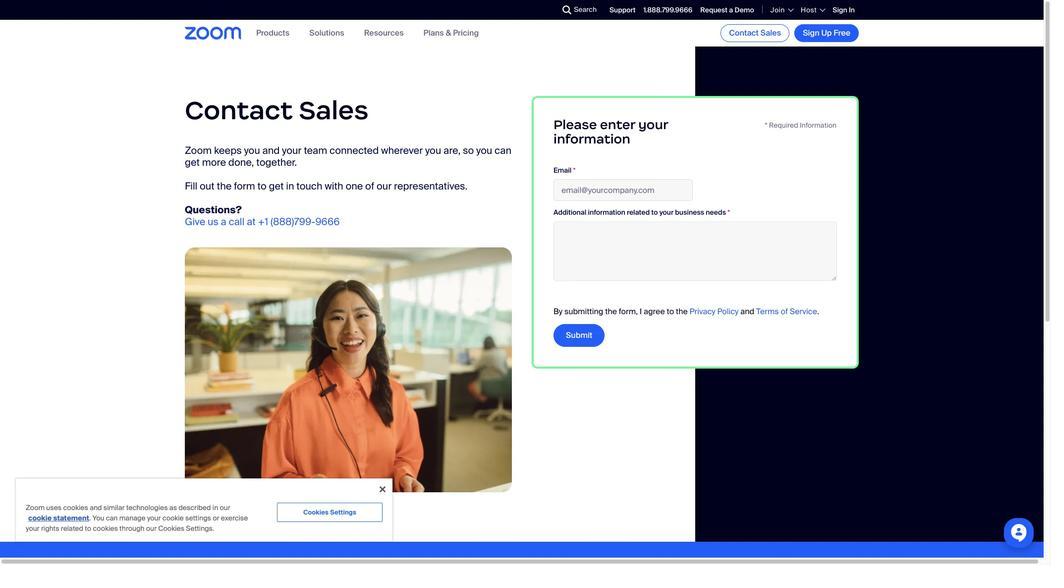 Task type: locate. For each thing, give the bounding box(es) containing it.
your left rights
[[26, 525, 39, 534]]

sales inside contact sales link
[[761, 28, 781, 38]]

1 vertical spatial contact sales
[[185, 94, 369, 126]]

zoom left uses
[[26, 504, 45, 513]]

support
[[610, 5, 636, 14]]

2 you from the left
[[425, 144, 441, 157]]

get left more
[[185, 156, 200, 169]]

1 vertical spatial contact
[[185, 94, 293, 126]]

with
[[325, 180, 343, 193]]

free
[[834, 28, 850, 38]]

fill
[[185, 180, 197, 193]]

and up you
[[90, 504, 102, 513]]

our right "one"
[[377, 180, 392, 193]]

&
[[446, 28, 451, 38]]

2 vertical spatial and
[[90, 504, 102, 513]]

the left privacy
[[676, 307, 688, 317]]

0 horizontal spatial contact sales
[[185, 94, 369, 126]]

can down 'similar'
[[106, 514, 118, 523]]

cookie
[[28, 514, 52, 523], [162, 514, 184, 523]]

1 horizontal spatial cookie
[[162, 514, 184, 523]]

0 horizontal spatial the
[[217, 180, 232, 193]]

your for .  you can manage your cookie settings or exercise your rights related to cookies through our cookies settings.
[[147, 514, 161, 523]]

1 vertical spatial sales
[[299, 94, 369, 126]]

0 horizontal spatial .
[[89, 514, 91, 523]]

can right the so
[[495, 144, 511, 157]]

1 vertical spatial get
[[269, 180, 284, 193]]

request
[[700, 5, 728, 14]]

contact down demo
[[729, 28, 759, 38]]

can
[[495, 144, 511, 157], [106, 514, 118, 523]]

related inside please enter your information element
[[627, 208, 650, 217]]

sales inside contact sales main content
[[299, 94, 369, 126]]

1 horizontal spatial you
[[425, 144, 441, 157]]

agree
[[644, 307, 665, 317]]

0 vertical spatial contact
[[729, 28, 759, 38]]

your for zoom keeps you and your team connected wherever you are, so you can get more done, together.
[[282, 144, 302, 157]]

cookie down as
[[162, 514, 184, 523]]

policy
[[717, 307, 739, 317]]

1 horizontal spatial a
[[729, 5, 733, 14]]

terms
[[756, 307, 779, 317]]

sales
[[761, 28, 781, 38], [299, 94, 369, 126]]

get
[[185, 156, 200, 169], [269, 180, 284, 193]]

0 horizontal spatial *
[[573, 166, 576, 175]]

described
[[179, 504, 211, 513]]

1 vertical spatial of
[[781, 307, 788, 317]]

* right email
[[573, 166, 576, 175]]

1 vertical spatial .
[[89, 514, 91, 523]]

0 horizontal spatial zoom
[[26, 504, 45, 513]]

a right us
[[221, 215, 226, 228]]

1 horizontal spatial and
[[262, 144, 280, 157]]

related down statement
[[61, 525, 83, 534]]

the left form,
[[605, 307, 617, 317]]

0 vertical spatial sign
[[833, 5, 847, 14]]

your right enter
[[638, 117, 668, 133]]

resources button
[[364, 28, 404, 38]]

0 horizontal spatial and
[[90, 504, 102, 513]]

1 vertical spatial cookies
[[158, 525, 184, 534]]

0 vertical spatial get
[[185, 156, 200, 169]]

1 horizontal spatial .
[[817, 307, 819, 317]]

i
[[640, 307, 642, 317]]

0 vertical spatial .
[[817, 307, 819, 317]]

solutions
[[309, 28, 344, 38]]

0 vertical spatial cookies
[[63, 504, 88, 513]]

products button
[[256, 28, 290, 38]]

related
[[627, 208, 650, 217], [61, 525, 83, 534]]

one
[[346, 180, 363, 193]]

sales up team
[[299, 94, 369, 126]]

of right terms
[[781, 307, 788, 317]]

sign up free link
[[795, 24, 859, 42]]

1 horizontal spatial cookies
[[303, 509, 329, 517]]

contact
[[729, 28, 759, 38], [185, 94, 293, 126]]

business
[[675, 208, 704, 217]]

1 horizontal spatial contact
[[729, 28, 759, 38]]

1 vertical spatial a
[[221, 215, 226, 228]]

your inside zoom keeps you and your team connected wherever you are, so you can get more done, together.
[[282, 144, 302, 157]]

1 vertical spatial in
[[213, 504, 218, 513]]

0 horizontal spatial sign
[[803, 28, 820, 38]]

sign for sign in
[[833, 5, 847, 14]]

support link
[[610, 5, 636, 14]]

sign for sign up free
[[803, 28, 820, 38]]

search image
[[563, 5, 572, 14]]

. inside .  you can manage your cookie settings or exercise your rights related to cookies through our cookies settings.
[[89, 514, 91, 523]]

* left required at the right top of the page
[[765, 121, 767, 130]]

our up exercise
[[220, 504, 230, 513]]

to down statement
[[85, 525, 91, 534]]

0 vertical spatial contact sales
[[729, 28, 781, 38]]

2 horizontal spatial you
[[476, 144, 492, 157]]

to
[[257, 180, 267, 193], [651, 208, 658, 217], [667, 307, 674, 317], [85, 525, 91, 534]]

search
[[574, 5, 597, 14]]

cookies down as
[[158, 525, 184, 534]]

0 vertical spatial our
[[377, 180, 392, 193]]

0 horizontal spatial related
[[61, 525, 83, 534]]

0 horizontal spatial cookie
[[28, 514, 52, 523]]

representatives.
[[394, 180, 468, 193]]

1 horizontal spatial sales
[[761, 28, 781, 38]]

0 horizontal spatial a
[[221, 215, 226, 228]]

get down together.
[[269, 180, 284, 193]]

1 vertical spatial zoom
[[26, 504, 45, 513]]

manage
[[119, 514, 146, 523]]

can inside zoom keeps you and your team connected wherever you are, so you can get more done, together.
[[495, 144, 511, 157]]

2 horizontal spatial and
[[741, 307, 754, 317]]

cookies
[[303, 509, 329, 517], [158, 525, 184, 534]]

needs
[[706, 208, 726, 217]]

1 horizontal spatial related
[[627, 208, 650, 217]]

1 horizontal spatial zoom
[[185, 144, 212, 157]]

in up the or on the bottom of page
[[213, 504, 218, 513]]

sales down the join
[[761, 28, 781, 38]]

the
[[217, 180, 232, 193], [605, 307, 617, 317], [676, 307, 688, 317]]

0 vertical spatial and
[[262, 144, 280, 157]]

you
[[93, 514, 104, 523]]

information down email@yourcompany.com text box
[[588, 208, 625, 217]]

search image
[[563, 5, 572, 14]]

contact sales link
[[721, 24, 790, 42]]

1 horizontal spatial sign
[[833, 5, 847, 14]]

9666
[[315, 215, 340, 228]]

you right keeps
[[244, 144, 260, 157]]

0 vertical spatial *
[[765, 121, 767, 130]]

2 horizontal spatial our
[[377, 180, 392, 193]]

request a demo
[[700, 5, 754, 14]]

by submitting the form, i agree to the privacy policy and terms of service .
[[554, 307, 819, 317]]

in left touch
[[286, 180, 294, 193]]

contact sales inside main content
[[185, 94, 369, 126]]

.
[[817, 307, 819, 317], [89, 514, 91, 523]]

and right done,
[[262, 144, 280, 157]]

your left team
[[282, 144, 302, 157]]

1 horizontal spatial our
[[220, 504, 230, 513]]

out
[[200, 180, 214, 193]]

0 horizontal spatial contact
[[185, 94, 293, 126]]

1 vertical spatial *
[[573, 166, 576, 175]]

your inside please enter your information
[[638, 117, 668, 133]]

1 horizontal spatial the
[[605, 307, 617, 317]]

0 vertical spatial zoom
[[185, 144, 212, 157]]

you
[[244, 144, 260, 157], [425, 144, 441, 157], [476, 144, 492, 157]]

zoom left keeps
[[185, 144, 212, 157]]

or
[[213, 514, 219, 523]]

0 vertical spatial related
[[627, 208, 650, 217]]

0 vertical spatial can
[[495, 144, 511, 157]]

0 horizontal spatial in
[[213, 504, 218, 513]]

us
[[208, 215, 219, 228]]

submit button
[[554, 324, 605, 347]]

zoom logo image
[[185, 27, 241, 40]]

0 horizontal spatial cookies
[[158, 525, 184, 534]]

give
[[185, 215, 205, 228]]

0 horizontal spatial get
[[185, 156, 200, 169]]

0 vertical spatial in
[[286, 180, 294, 193]]

sign
[[833, 5, 847, 14], [803, 28, 820, 38]]

3 you from the left
[[476, 144, 492, 157]]

sign in
[[833, 5, 855, 14]]

the for form
[[217, 180, 232, 193]]

0 horizontal spatial our
[[146, 525, 157, 534]]

0 horizontal spatial cookies
[[63, 504, 88, 513]]

None search field
[[526, 2, 565, 18]]

2 vertical spatial our
[[146, 525, 157, 534]]

1.888.799.9666
[[644, 5, 693, 14]]

privacy
[[690, 307, 716, 317]]

your down the technologies
[[147, 514, 161, 523]]

and inside zoom keeps you and your team connected wherever you are, so you can get more done, together.
[[262, 144, 280, 157]]

1 vertical spatial and
[[741, 307, 754, 317]]

additional
[[554, 208, 587, 217]]

1 vertical spatial cookies
[[93, 525, 118, 534]]

in
[[849, 5, 855, 14]]

1 vertical spatial can
[[106, 514, 118, 523]]

cookies settings button
[[277, 504, 383, 523]]

1 cookie from the left
[[28, 514, 52, 523]]

form,
[[619, 307, 638, 317]]

0 vertical spatial information
[[554, 131, 630, 147]]

* required information
[[765, 121, 837, 130]]

zoom inside zoom uses cookies and similar technologies as described in our cookie statement
[[26, 504, 45, 513]]

to left business
[[651, 208, 658, 217]]

and right policy
[[741, 307, 754, 317]]

2 vertical spatial *
[[728, 208, 730, 217]]

form
[[234, 180, 255, 193]]

None text field
[[554, 222, 837, 282]]

0 vertical spatial sales
[[761, 28, 781, 38]]

a
[[729, 5, 733, 14], [221, 215, 226, 228]]

1 horizontal spatial *
[[728, 208, 730, 217]]

cookies up statement
[[63, 504, 88, 513]]

2 cookie from the left
[[162, 514, 184, 523]]

cookie up rights
[[28, 514, 52, 523]]

our
[[377, 180, 392, 193], [220, 504, 230, 513], [146, 525, 157, 534]]

submit
[[566, 330, 592, 341]]

sign left in
[[833, 5, 847, 14]]

required
[[769, 121, 798, 130]]

* right needs
[[728, 208, 730, 217]]

information up email *
[[554, 131, 630, 147]]

contact up keeps
[[185, 94, 293, 126]]

0 horizontal spatial can
[[106, 514, 118, 523]]

team
[[304, 144, 327, 157]]

in inside zoom uses cookies and similar technologies as described in our cookie statement
[[213, 504, 218, 513]]

a left demo
[[729, 5, 733, 14]]

0 vertical spatial cookies
[[303, 509, 329, 517]]

1 horizontal spatial in
[[286, 180, 294, 193]]

and inside zoom uses cookies and similar technologies as described in our cookie statement
[[90, 504, 102, 513]]

technologies
[[126, 504, 168, 513]]

1 horizontal spatial can
[[495, 144, 511, 157]]

cookies down you
[[93, 525, 118, 534]]

1 horizontal spatial get
[[269, 180, 284, 193]]

in
[[286, 180, 294, 193], [213, 504, 218, 513]]

0 horizontal spatial of
[[365, 180, 374, 193]]

+1
[[258, 215, 268, 228]]

information
[[554, 131, 630, 147], [588, 208, 625, 217]]

cookies left settings
[[303, 509, 329, 517]]

the right out
[[217, 180, 232, 193]]

1 vertical spatial sign
[[803, 28, 820, 38]]

sign left up
[[803, 28, 820, 38]]

1 horizontal spatial of
[[781, 307, 788, 317]]

related down email@yourcompany.com text box
[[627, 208, 650, 217]]

0 horizontal spatial sales
[[299, 94, 369, 126]]

our right through
[[146, 525, 157, 534]]

contact sales
[[729, 28, 781, 38], [185, 94, 369, 126]]

2 horizontal spatial *
[[765, 121, 767, 130]]

0 horizontal spatial you
[[244, 144, 260, 157]]

of right "one"
[[365, 180, 374, 193]]

you left are,
[[425, 144, 441, 157]]

1 vertical spatial our
[[220, 504, 230, 513]]

done,
[[228, 156, 254, 169]]

zoom keeps you and your team connected wherever you are, so you can get more done, together.
[[185, 144, 511, 169]]

pricing
[[453, 28, 479, 38]]

1 vertical spatial related
[[61, 525, 83, 534]]

you right the so
[[476, 144, 492, 157]]

your left business
[[659, 208, 674, 217]]

cookies
[[63, 504, 88, 513], [93, 525, 118, 534]]

zoom inside zoom keeps you and your team connected wherever you are, so you can get more done, together.
[[185, 144, 212, 157]]

1 horizontal spatial cookies
[[93, 525, 118, 534]]



Task type: describe. For each thing, give the bounding box(es) containing it.
contact sales main content
[[0, 47, 1044, 566]]

and for zoom keeps you and your team connected wherever you are, so you can get more done, together.
[[262, 144, 280, 157]]

plans & pricing link
[[424, 28, 479, 38]]

2 horizontal spatial the
[[676, 307, 688, 317]]

call
[[229, 215, 244, 228]]

. inside please enter your information element
[[817, 307, 819, 317]]

please enter your information element
[[532, 96, 859, 369]]

(888)799-
[[271, 215, 315, 228]]

your for additional information related to your business needs *
[[659, 208, 674, 217]]

zoom uses cookies and similar technologies as described in our cookie statement
[[26, 504, 230, 523]]

products
[[256, 28, 290, 38]]

wherever
[[381, 144, 423, 157]]

privacy policy link
[[690, 307, 739, 317]]

privacy alert dialog
[[16, 479, 393, 543]]

demo
[[735, 5, 754, 14]]

are,
[[444, 144, 461, 157]]

exercise
[[221, 514, 248, 523]]

plans & pricing
[[424, 28, 479, 38]]

can inside .  you can manage your cookie settings or exercise your rights related to cookies through our cookies settings.
[[106, 514, 118, 523]]

zoom for zoom uses cookies and similar technologies as described in our cookie statement
[[26, 504, 45, 513]]

our inside zoom uses cookies and similar technologies as described in our cookie statement
[[220, 504, 230, 513]]

cookies inside .  you can manage your cookie settings or exercise your rights related to cookies through our cookies settings.
[[93, 525, 118, 534]]

through
[[119, 525, 144, 534]]

and inside please enter your information element
[[741, 307, 754, 317]]

contact inside main content
[[185, 94, 293, 126]]

additional information related to your business needs *
[[554, 208, 730, 217]]

in inside contact sales main content
[[286, 180, 294, 193]]

cookies settings
[[303, 509, 356, 517]]

cookie statement link
[[28, 514, 89, 523]]

email *
[[554, 166, 576, 175]]

uses
[[46, 504, 62, 513]]

to inside .  you can manage your cookie settings or exercise your rights related to cookies through our cookies settings.
[[85, 525, 91, 534]]

a inside questions? give us a call at +1 (888)799-9666
[[221, 215, 226, 228]]

please
[[554, 117, 597, 133]]

join
[[771, 5, 785, 14]]

settings
[[330, 509, 356, 517]]

cookies inside "cookies settings" button
[[303, 509, 329, 517]]

give us a call at +1 (888)799-9666 link
[[185, 215, 340, 228]]

host
[[801, 5, 817, 14]]

similar
[[103, 504, 125, 513]]

information inside please enter your information
[[554, 131, 630, 147]]

cookie inside zoom uses cookies and similar technologies as described in our cookie statement
[[28, 514, 52, 523]]

our inside .  you can manage your cookie settings or exercise your rights related to cookies through our cookies settings.
[[146, 525, 157, 534]]

as
[[169, 504, 177, 513]]

related inside .  you can manage your cookie settings or exercise your rights related to cookies through our cookies settings.
[[61, 525, 83, 534]]

sign up free
[[803, 28, 850, 38]]

customer support agent image
[[185, 248, 512, 493]]

cookie inside .  you can manage your cookie settings or exercise your rights related to cookies through our cookies settings.
[[162, 514, 184, 523]]

0 vertical spatial of
[[365, 180, 374, 193]]

and for zoom uses cookies and similar technologies as described in our cookie statement
[[90, 504, 102, 513]]

at
[[247, 215, 256, 228]]

1 horizontal spatial contact sales
[[729, 28, 781, 38]]

plans
[[424, 28, 444, 38]]

terms of service link
[[756, 307, 817, 317]]

questions? give us a call at +1 (888)799-9666
[[185, 203, 340, 228]]

the for form,
[[605, 307, 617, 317]]

statement
[[53, 514, 89, 523]]

zoom for zoom keeps you and your team connected wherever you are, so you can get more done, together.
[[185, 144, 212, 157]]

settings
[[185, 514, 211, 523]]

0 vertical spatial a
[[729, 5, 733, 14]]

please enter your information
[[554, 117, 668, 147]]

host button
[[801, 5, 825, 14]]

resources
[[364, 28, 404, 38]]

settings.
[[186, 525, 214, 534]]

to right form
[[257, 180, 267, 193]]

together.
[[256, 156, 297, 169]]

more
[[202, 156, 226, 169]]

service
[[790, 307, 817, 317]]

up
[[821, 28, 832, 38]]

submitting
[[565, 307, 603, 317]]

email@yourcompany.com text field
[[554, 180, 693, 201]]

our inside contact sales main content
[[377, 180, 392, 193]]

get inside zoom keeps you and your team connected wherever you are, so you can get more done, together.
[[185, 156, 200, 169]]

to right the agree
[[667, 307, 674, 317]]

cookies inside zoom uses cookies and similar technologies as described in our cookie statement
[[63, 504, 88, 513]]

1.888.799.9666 link
[[644, 5, 693, 14]]

cookies inside .  you can manage your cookie settings or exercise your rights related to cookies through our cookies settings.
[[158, 525, 184, 534]]

of inside please enter your information element
[[781, 307, 788, 317]]

information
[[800, 121, 837, 130]]

so
[[463, 144, 474, 157]]

touch
[[297, 180, 322, 193]]

keeps
[[214, 144, 242, 157]]

by
[[554, 307, 563, 317]]

questions?
[[185, 203, 242, 216]]

request a demo link
[[700, 5, 754, 14]]

fill out the form to get in touch with one of our representatives.
[[185, 180, 468, 193]]

sign in link
[[833, 5, 855, 14]]

1 you from the left
[[244, 144, 260, 157]]

solutions button
[[309, 28, 344, 38]]

join button
[[771, 5, 793, 14]]

1 vertical spatial information
[[588, 208, 625, 217]]

connected
[[330, 144, 379, 157]]

enter
[[600, 117, 635, 133]]

rights
[[41, 525, 59, 534]]

email
[[554, 166, 572, 175]]

.  you can manage your cookie settings or exercise your rights related to cookies through our cookies settings.
[[26, 514, 248, 534]]



Task type: vqa. For each thing, say whether or not it's contained in the screenshot.
top the can
yes



